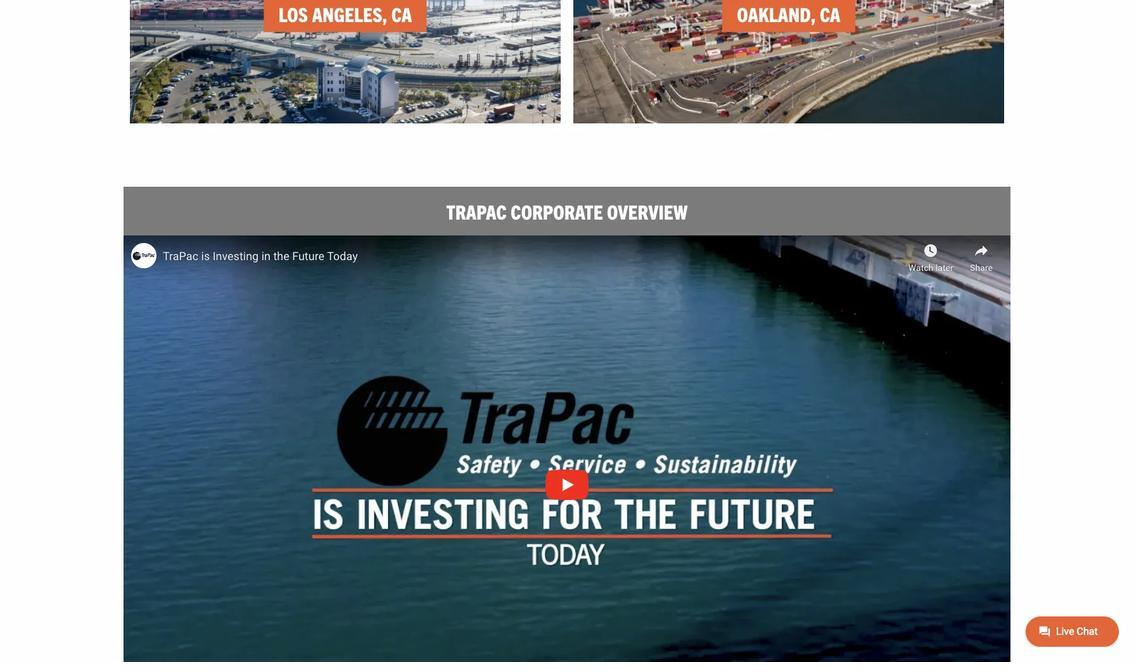 Task type: describe. For each thing, give the bounding box(es) containing it.
trapac corporate overview
[[447, 199, 688, 223]]



Task type: locate. For each thing, give the bounding box(es) containing it.
overview
[[607, 199, 688, 223]]

trapac
[[447, 199, 507, 223]]

corporate
[[511, 199, 603, 223]]



Task type: vqa. For each thing, say whether or not it's contained in the screenshot.
TraPac
yes



